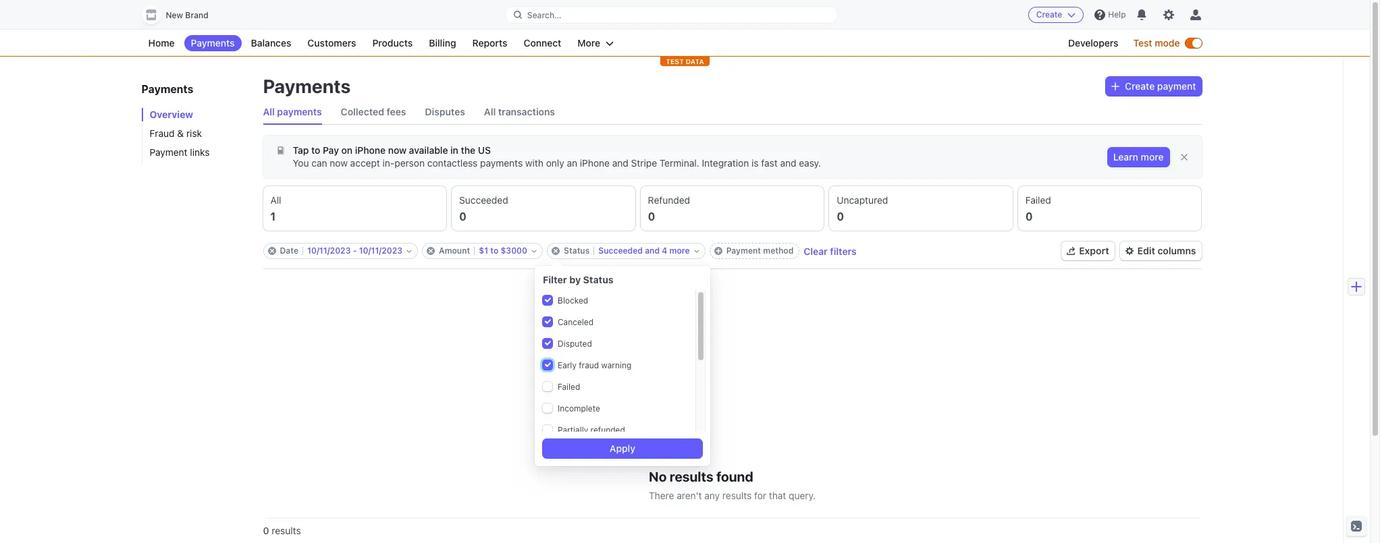 Task type: describe. For each thing, give the bounding box(es) containing it.
succeeded and 4 more
[[599, 246, 690, 256]]

developers link
[[1062, 35, 1126, 51]]

remove date image
[[268, 247, 276, 255]]

all payments link
[[263, 100, 322, 124]]

all for transactions
[[484, 106, 496, 118]]

all for 1
[[270, 195, 281, 206]]

more inside learn more link
[[1141, 151, 1164, 163]]

fast
[[761, 157, 778, 169]]

payments inside tab list
[[277, 106, 322, 118]]

only
[[546, 157, 564, 169]]

create payment
[[1125, 80, 1196, 92]]

payments inside tap to pay on iphone now available in the us you can now accept in-person contactless payments with only an iphone and stripe terminal. integration is fast and easy.
[[480, 157, 523, 169]]

customers link
[[301, 35, 363, 51]]

available
[[409, 145, 448, 156]]

data
[[686, 57, 704, 66]]

aren't
[[677, 490, 702, 501]]

test data
[[666, 57, 704, 66]]

overview
[[150, 109, 193, 120]]

tap
[[293, 145, 309, 156]]

-
[[353, 246, 357, 256]]

2 horizontal spatial results
[[723, 490, 752, 501]]

payments down brand
[[191, 37, 235, 49]]

4
[[662, 246, 667, 256]]

succeeded for 0
[[459, 195, 508, 206]]

all 1
[[270, 195, 281, 223]]

payment method
[[726, 246, 794, 256]]

clear filters
[[804, 245, 857, 257]]

in-
[[383, 157, 395, 169]]

search…
[[527, 10, 562, 20]]

by
[[570, 274, 581, 286]]

in
[[451, 145, 459, 156]]

blocked
[[558, 296, 588, 306]]

stripe
[[631, 157, 657, 169]]

terminal.
[[660, 157, 699, 169]]

payments up the overview
[[141, 83, 193, 95]]

help button
[[1090, 4, 1132, 26]]

early fraud warning
[[558, 361, 632, 371]]

clear filters button
[[804, 245, 857, 257]]

1 vertical spatial now
[[330, 157, 348, 169]]

failed for failed 0
[[1026, 195, 1051, 206]]

collected fees
[[341, 106, 406, 118]]

all transactions link
[[484, 100, 555, 124]]

1 10/11/2023 from the left
[[307, 246, 351, 256]]

billing link
[[422, 35, 463, 51]]

no results found there aren't any results for that query.
[[649, 469, 816, 501]]

collected
[[341, 106, 384, 118]]

found
[[717, 469, 754, 485]]

refunded
[[591, 425, 625, 436]]

mode
[[1155, 37, 1180, 49]]

tap to pay on iphone now available in the us you can now accept in-person contactless payments with only an iphone and stripe terminal. integration is fast and easy.
[[293, 145, 821, 169]]

0 for failed 0
[[1026, 211, 1033, 223]]

1 horizontal spatial iphone
[[580, 157, 610, 169]]

Search… text field
[[506, 6, 838, 23]]

test
[[1134, 37, 1153, 49]]

failed for failed
[[558, 382, 580, 392]]

edit date image
[[407, 249, 412, 254]]

clear filters toolbar
[[263, 243, 857, 259]]

amount
[[439, 246, 470, 256]]

10/11/2023 - 10/11/2023
[[307, 246, 403, 256]]

export button
[[1062, 242, 1115, 261]]

fraud
[[150, 128, 175, 139]]

contactless
[[427, 157, 478, 169]]

accept
[[350, 157, 380, 169]]

results for no
[[670, 469, 714, 485]]

$1 to $3000
[[479, 246, 528, 256]]

fraud & risk
[[150, 128, 202, 139]]

partially
[[558, 425, 588, 436]]

0 for succeeded 0
[[459, 211, 466, 223]]

filters
[[830, 245, 857, 257]]

learn more
[[1114, 151, 1164, 163]]

2 10/11/2023 from the left
[[359, 246, 403, 256]]

edit
[[1138, 245, 1155, 257]]

$1
[[479, 246, 488, 256]]

to for pay
[[311, 145, 320, 156]]

risk
[[186, 128, 202, 139]]

learn more link
[[1108, 148, 1169, 167]]

reports link
[[466, 35, 514, 51]]

to for $3000
[[490, 246, 499, 256]]

more
[[578, 37, 601, 49]]

1
[[270, 211, 276, 223]]

us
[[478, 145, 491, 156]]

home
[[148, 37, 175, 49]]

early
[[558, 361, 577, 371]]

edit columns
[[1138, 245, 1196, 257]]

billing
[[429, 37, 456, 49]]

payment links link
[[141, 146, 250, 159]]

customers
[[308, 37, 356, 49]]

refunded
[[648, 195, 690, 206]]

create for create payment
[[1125, 80, 1155, 92]]

uncaptured 0
[[837, 195, 888, 223]]

tab list containing 1
[[263, 186, 1202, 231]]

learn
[[1114, 151, 1139, 163]]



Task type: locate. For each thing, give the bounding box(es) containing it.
payment inside clear filters toolbar
[[726, 246, 761, 256]]

edit status image
[[694, 249, 699, 254]]

tab list up integration
[[263, 100, 1202, 125]]

0 inside succeeded 0
[[459, 211, 466, 223]]

succeeded left 4
[[599, 246, 643, 256]]

0 horizontal spatial payments
[[277, 106, 322, 118]]

svg image left tap
[[277, 147, 285, 155]]

products link
[[366, 35, 420, 51]]

all
[[263, 106, 275, 118], [484, 106, 496, 118], [270, 195, 281, 206]]

payment links
[[150, 147, 210, 158]]

1 vertical spatial more
[[670, 246, 690, 256]]

0 horizontal spatial 10/11/2023
[[307, 246, 351, 256]]

1 vertical spatial results
[[723, 490, 752, 501]]

0 vertical spatial now
[[388, 145, 407, 156]]

create up developers link
[[1037, 9, 1063, 20]]

and right fast
[[780, 157, 797, 169]]

to up can
[[311, 145, 320, 156]]

10/11/2023 right -
[[359, 246, 403, 256]]

0 vertical spatial payment
[[150, 147, 187, 158]]

succeeded inside tab list
[[459, 195, 508, 206]]

payments up all payments
[[263, 75, 351, 97]]

1 vertical spatial create
[[1125, 80, 1155, 92]]

and
[[612, 157, 629, 169], [780, 157, 797, 169], [645, 246, 660, 256]]

connect
[[524, 37, 561, 49]]

payment for payment links
[[150, 147, 187, 158]]

failed 0
[[1026, 195, 1051, 223]]

0 vertical spatial to
[[311, 145, 320, 156]]

an
[[567, 157, 577, 169]]

create left payment
[[1125, 80, 1155, 92]]

results for 0
[[272, 525, 301, 537]]

create inside button
[[1037, 9, 1063, 20]]

0 inside refunded 0
[[648, 211, 655, 223]]

1 horizontal spatial payments
[[480, 157, 523, 169]]

0 vertical spatial svg image
[[1112, 82, 1120, 91]]

succeeded inside clear filters toolbar
[[599, 246, 643, 256]]

warning
[[601, 361, 632, 371]]

failed
[[1026, 195, 1051, 206], [558, 382, 580, 392]]

date
[[280, 246, 299, 256]]

to right $1 on the left
[[490, 246, 499, 256]]

payment for payment method
[[726, 246, 761, 256]]

balances
[[251, 37, 291, 49]]

payment
[[1157, 80, 1196, 92]]

2 vertical spatial results
[[272, 525, 301, 537]]

columns
[[1158, 245, 1196, 257]]

0 vertical spatial results
[[670, 469, 714, 485]]

1 vertical spatial to
[[490, 246, 499, 256]]

export
[[1079, 245, 1109, 257]]

more inside clear filters toolbar
[[670, 246, 690, 256]]

for
[[754, 490, 767, 501]]

status inside clear filters toolbar
[[564, 246, 590, 256]]

all inside 'link'
[[484, 106, 496, 118]]

0 horizontal spatial failed
[[558, 382, 580, 392]]

0 inside uncaptured 0
[[837, 211, 844, 223]]

0 horizontal spatial svg image
[[277, 147, 285, 155]]

1 horizontal spatial svg image
[[1112, 82, 1120, 91]]

no
[[649, 469, 667, 485]]

developers
[[1068, 37, 1119, 49]]

0 for refunded 0
[[648, 211, 655, 223]]

transactions
[[498, 106, 555, 118]]

more right learn at the right of page
[[1141, 151, 1164, 163]]

iphone right the an
[[580, 157, 610, 169]]

any
[[705, 490, 720, 501]]

0 vertical spatial failed
[[1026, 195, 1051, 206]]

add payment method image
[[714, 247, 722, 255]]

0 vertical spatial tab list
[[263, 100, 1202, 125]]

1 horizontal spatial to
[[490, 246, 499, 256]]

more button
[[571, 35, 621, 51]]

tab list containing all payments
[[263, 100, 1202, 125]]

with
[[525, 157, 544, 169]]

that
[[769, 490, 786, 501]]

0 horizontal spatial succeeded
[[459, 195, 508, 206]]

payments
[[191, 37, 235, 49], [263, 75, 351, 97], [141, 83, 193, 95]]

iphone up accept
[[355, 145, 386, 156]]

canceled
[[558, 317, 594, 328]]

0 inside failed 0
[[1026, 211, 1033, 223]]

tab list up add payment method icon
[[263, 186, 1202, 231]]

home link
[[141, 35, 181, 51]]

svg image inside create payment popup button
[[1112, 82, 1120, 91]]

0 horizontal spatial create
[[1037, 9, 1063, 20]]

1 horizontal spatial results
[[670, 469, 714, 485]]

incomplete
[[558, 404, 600, 414]]

$3000
[[501, 246, 528, 256]]

apply
[[610, 443, 636, 455]]

apply button
[[543, 440, 702, 459]]

succeeded 0
[[459, 195, 508, 223]]

balances link
[[244, 35, 298, 51]]

0 horizontal spatial results
[[272, 525, 301, 537]]

create payment button
[[1106, 77, 1202, 96]]

payment
[[150, 147, 187, 158], [726, 246, 761, 256]]

all for payments
[[263, 106, 275, 118]]

disputes
[[425, 106, 465, 118]]

1 horizontal spatial more
[[1141, 151, 1164, 163]]

status right remove status icon
[[564, 246, 590, 256]]

&
[[177, 128, 184, 139]]

create button
[[1028, 7, 1084, 23]]

products
[[372, 37, 413, 49]]

easy.
[[799, 157, 821, 169]]

0 horizontal spatial to
[[311, 145, 320, 156]]

0 vertical spatial payments
[[277, 106, 322, 118]]

2 tab list from the top
[[263, 186, 1202, 231]]

svg image
[[1112, 82, 1120, 91], [277, 147, 285, 155]]

tab list
[[263, 100, 1202, 125], [263, 186, 1202, 231]]

0
[[459, 211, 466, 223], [648, 211, 655, 223], [837, 211, 844, 223], [1026, 211, 1033, 223], [263, 525, 269, 537]]

succeeded down "contactless"
[[459, 195, 508, 206]]

links
[[190, 147, 210, 158]]

0 vertical spatial more
[[1141, 151, 1164, 163]]

to inside clear filters toolbar
[[490, 246, 499, 256]]

remove amount image
[[427, 247, 435, 255]]

1 vertical spatial failed
[[558, 382, 580, 392]]

test mode
[[1134, 37, 1180, 49]]

fraud
[[579, 361, 599, 371]]

reports
[[472, 37, 508, 49]]

payments up tap
[[277, 106, 322, 118]]

1 vertical spatial tab list
[[263, 186, 1202, 231]]

10/11/2023
[[307, 246, 351, 256], [359, 246, 403, 256]]

2 horizontal spatial and
[[780, 157, 797, 169]]

0 horizontal spatial now
[[330, 157, 348, 169]]

and left stripe
[[612, 157, 629, 169]]

status right by
[[583, 274, 614, 286]]

integration
[[702, 157, 749, 169]]

payment down fraud
[[150, 147, 187, 158]]

0 horizontal spatial payment
[[150, 147, 187, 158]]

to inside tap to pay on iphone now available in the us you can now accept in-person contactless payments with only an iphone and stripe terminal. integration is fast and easy.
[[311, 145, 320, 156]]

disputes link
[[425, 100, 465, 124]]

0 horizontal spatial more
[[670, 246, 690, 256]]

can
[[312, 157, 327, 169]]

1 horizontal spatial 10/11/2023
[[359, 246, 403, 256]]

svg image left create payment
[[1112, 82, 1120, 91]]

0 vertical spatial succeeded
[[459, 195, 508, 206]]

1 vertical spatial payment
[[726, 246, 761, 256]]

clear
[[804, 245, 828, 257]]

brand
[[185, 10, 208, 20]]

remove status image
[[552, 247, 560, 255]]

query.
[[789, 490, 816, 501]]

payments down us
[[480, 157, 523, 169]]

0 horizontal spatial iphone
[[355, 145, 386, 156]]

more right 4
[[670, 246, 690, 256]]

0 vertical spatial create
[[1037, 9, 1063, 20]]

failed inside tab list
[[1026, 195, 1051, 206]]

collected fees link
[[341, 100, 406, 124]]

0 for uncaptured 0
[[837, 211, 844, 223]]

is
[[752, 157, 759, 169]]

new
[[166, 10, 183, 20]]

payments link
[[184, 35, 241, 51]]

1 horizontal spatial payment
[[726, 246, 761, 256]]

overview link
[[141, 108, 250, 122]]

connect link
[[517, 35, 568, 51]]

1 vertical spatial svg image
[[277, 147, 285, 155]]

succeeded
[[459, 195, 508, 206], [599, 246, 643, 256]]

0 vertical spatial iphone
[[355, 145, 386, 156]]

create for create
[[1037, 9, 1063, 20]]

you
[[293, 157, 309, 169]]

disputed
[[558, 339, 592, 349]]

all payments
[[263, 106, 322, 118]]

1 horizontal spatial succeeded
[[599, 246, 643, 256]]

to
[[311, 145, 320, 156], [490, 246, 499, 256]]

edit amount image
[[532, 249, 537, 254]]

1 vertical spatial status
[[583, 274, 614, 286]]

now down pay
[[330, 157, 348, 169]]

filter by status
[[543, 274, 614, 286]]

fraud & risk link
[[141, 127, 250, 140]]

0 horizontal spatial and
[[612, 157, 629, 169]]

Search… search field
[[506, 6, 838, 23]]

method
[[763, 246, 794, 256]]

1 horizontal spatial and
[[645, 246, 660, 256]]

succeeded for and
[[599, 246, 643, 256]]

1 tab list from the top
[[263, 100, 1202, 125]]

and left 4
[[645, 246, 660, 256]]

now up 'in-'
[[388, 145, 407, 156]]

1 horizontal spatial failed
[[1026, 195, 1051, 206]]

help
[[1109, 9, 1126, 20]]

1 vertical spatial payments
[[480, 157, 523, 169]]

payment right add payment method icon
[[726, 246, 761, 256]]

1 vertical spatial succeeded
[[599, 246, 643, 256]]

iphone
[[355, 145, 386, 156], [580, 157, 610, 169]]

10/11/2023 left -
[[307, 246, 351, 256]]

there
[[649, 490, 674, 501]]

fees
[[387, 106, 406, 118]]

0 vertical spatial status
[[564, 246, 590, 256]]

1 horizontal spatial now
[[388, 145, 407, 156]]

and inside clear filters toolbar
[[645, 246, 660, 256]]

1 vertical spatial iphone
[[580, 157, 610, 169]]

create inside create payment popup button
[[1125, 80, 1155, 92]]

create
[[1037, 9, 1063, 20], [1125, 80, 1155, 92]]

1 horizontal spatial create
[[1125, 80, 1155, 92]]



Task type: vqa. For each thing, say whether or not it's contained in the screenshot.
fifth row from the bottom
no



